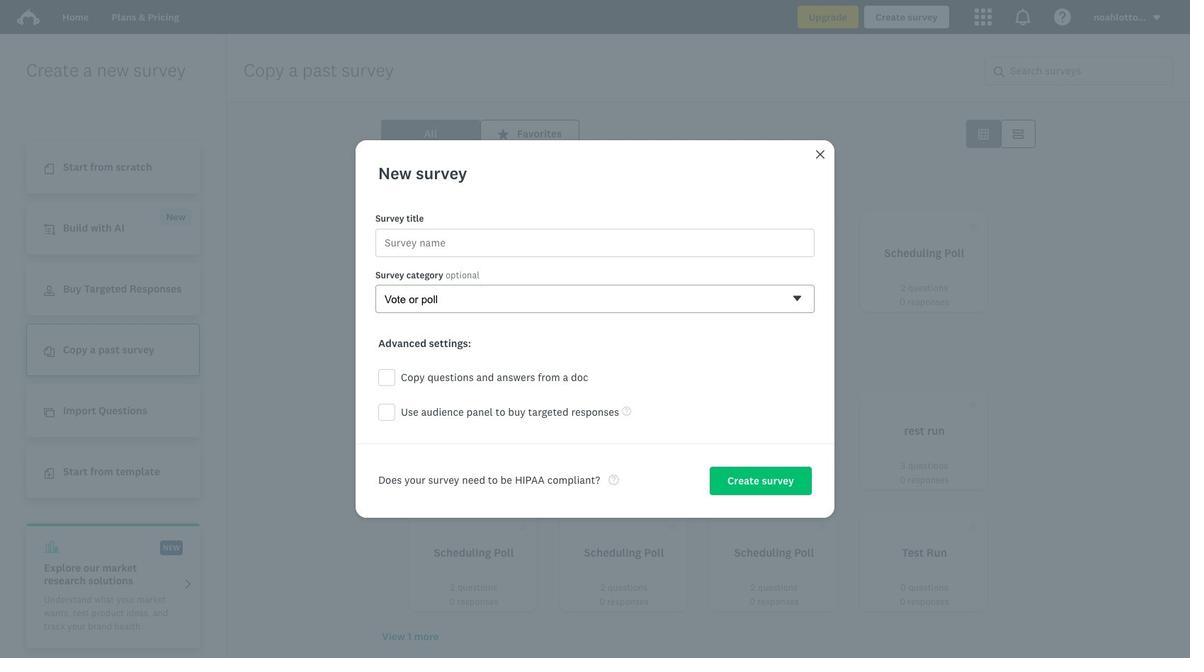Task type: vqa. For each thing, say whether or not it's contained in the screenshot.
Search templates field
no



Task type: describe. For each thing, give the bounding box(es) containing it.
close image
[[815, 149, 826, 160]]

search image
[[994, 66, 1005, 77]]

help icon image
[[1054, 9, 1071, 26]]

grid image
[[978, 129, 989, 139]]

Search surveys field
[[1005, 57, 1173, 84]]

2 brand logo image from the top
[[17, 9, 40, 26]]

user image
[[44, 286, 55, 296]]

textboxmultiple image
[[1013, 129, 1024, 139]]



Task type: locate. For each thing, give the bounding box(es) containing it.
dropdown arrow icon image
[[1152, 13, 1162, 23], [1153, 15, 1161, 20]]

help image
[[609, 474, 619, 485]]

chevronright image
[[183, 579, 193, 589]]

dialog
[[356, 140, 835, 518]]

documentplus image
[[44, 469, 55, 479]]

starfilled image
[[969, 221, 979, 232], [818, 399, 829, 410], [969, 399, 979, 410], [818, 521, 829, 531], [969, 521, 979, 531]]

brand logo image
[[17, 6, 40, 28], [17, 9, 40, 26]]

notification center icon image
[[1014, 9, 1031, 26]]

documentclone image
[[44, 347, 55, 357]]

Survey name field
[[376, 229, 815, 257]]

starfilled image
[[498, 129, 509, 139], [518, 221, 529, 232], [668, 221, 679, 232], [818, 221, 829, 232], [518, 399, 529, 410], [518, 521, 529, 531], [668, 521, 679, 531]]

1 brand logo image from the top
[[17, 6, 40, 28]]

document image
[[44, 164, 55, 174]]

help image
[[622, 406, 631, 416]]

clone image
[[44, 408, 55, 418]]

products icon image
[[975, 9, 992, 26], [975, 9, 992, 26]]

close image
[[816, 150, 825, 159]]



